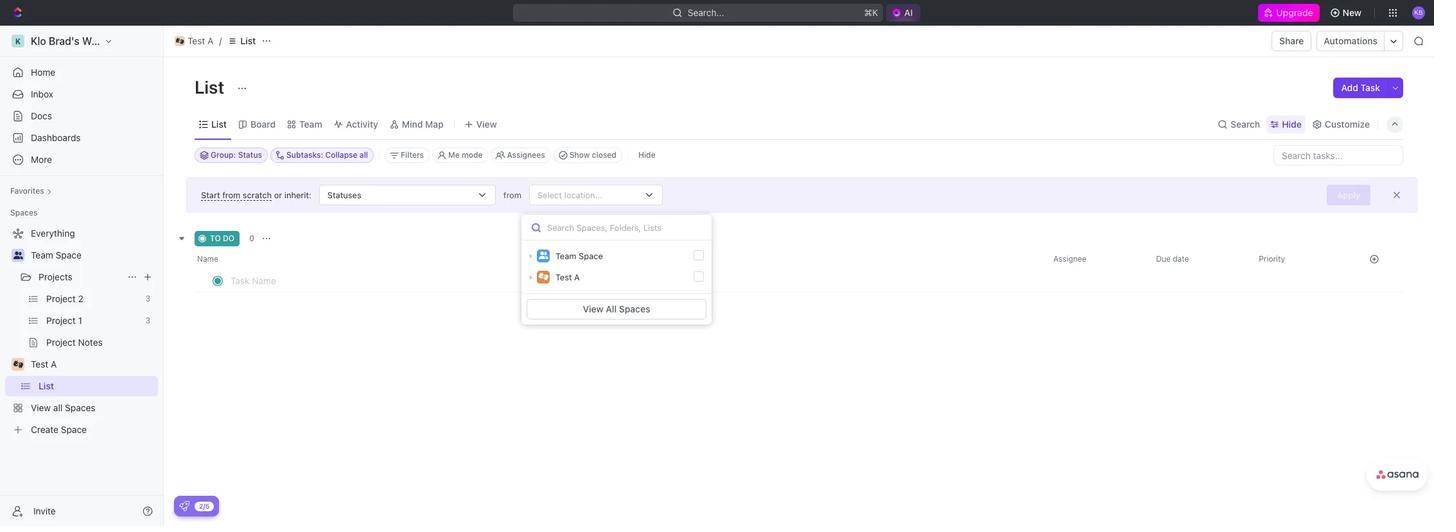Task type: describe. For each thing, give the bounding box(es) containing it.
view all spaces button
[[527, 299, 707, 320]]

2 vertical spatial list
[[211, 119, 227, 129]]

from
[[222, 190, 241, 200]]

docs
[[31, 111, 52, 121]]

team space inside sidebar navigation
[[31, 250, 82, 261]]

onboarding checklist button element
[[179, 502, 190, 512]]

hands asl interpreting image
[[539, 273, 548, 281]]

add
[[1342, 82, 1359, 93]]

new button
[[1325, 3, 1370, 23]]

1 horizontal spatial team
[[300, 119, 322, 129]]

0 vertical spatial list
[[241, 35, 256, 46]]

start
[[201, 190, 220, 200]]

/
[[219, 35, 222, 46]]

inbox
[[31, 89, 53, 100]]

customize
[[1326, 119, 1371, 129]]

0 vertical spatial list link
[[224, 33, 259, 49]]

hands asl interpreting image inside test a link
[[176, 38, 184, 44]]

1 vertical spatial list link
[[209, 115, 227, 133]]

home link
[[5, 62, 158, 83]]

add task button
[[1334, 78, 1389, 98]]

dashboards link
[[5, 128, 158, 148]]

team inside tree
[[31, 250, 53, 261]]

spaces inside 'button'
[[619, 304, 651, 315]]

to do
[[210, 234, 235, 244]]

invite
[[33, 506, 56, 517]]

upgrade link
[[1259, 4, 1320, 22]]

0
[[249, 234, 254, 244]]

1 vertical spatial a
[[575, 272, 580, 283]]

upgrade
[[1277, 7, 1314, 18]]

hide button
[[634, 148, 661, 163]]

1 vertical spatial test a link
[[31, 355, 156, 375]]

automations
[[1325, 35, 1378, 46]]

projects link
[[39, 267, 122, 288]]

hands asl interpreting image inside tree
[[13, 361, 23, 369]]

board
[[251, 119, 276, 129]]

Search Spaces, Folders, Lists text field
[[522, 215, 712, 241]]

all
[[606, 304, 617, 315]]

assignees
[[507, 150, 545, 160]]

hide inside button
[[639, 150, 656, 160]]

automations button
[[1318, 31, 1385, 51]]

tree inside sidebar navigation
[[5, 224, 158, 441]]

search...
[[688, 7, 725, 18]]

hide button
[[1267, 115, 1306, 133]]

onboarding checklist button image
[[179, 502, 190, 512]]

1 horizontal spatial test
[[188, 35, 205, 46]]

test inside tree
[[31, 359, 48, 370]]



Task type: vqa. For each thing, say whether or not it's contained in the screenshot.
Onboarding checklist button image
yes



Task type: locate. For each thing, give the bounding box(es) containing it.
1 vertical spatial test
[[556, 272, 572, 283]]

0 vertical spatial test a
[[188, 35, 214, 46]]

1 vertical spatial spaces
[[619, 304, 651, 315]]

1 horizontal spatial test a link
[[172, 33, 217, 49]]

user group image inside sidebar navigation
[[13, 252, 23, 260]]

tree
[[5, 224, 158, 441]]

2/5
[[199, 503, 210, 511]]

0 horizontal spatial team
[[31, 250, 53, 261]]

team right "board"
[[300, 119, 322, 129]]

hide
[[1283, 119, 1302, 129], [639, 150, 656, 160]]

1 vertical spatial list
[[195, 76, 228, 98]]

space down search spaces, folders, lists text field
[[579, 251, 603, 262]]

2 horizontal spatial test
[[556, 272, 572, 283]]

2 vertical spatial test a
[[31, 359, 57, 370]]

spaces inside sidebar navigation
[[10, 208, 38, 218]]

Search tasks... text field
[[1275, 146, 1403, 165]]

team space up "projects"
[[31, 250, 82, 261]]

0 horizontal spatial spaces
[[10, 208, 38, 218]]

dashboards
[[31, 132, 81, 143]]

docs link
[[5, 106, 158, 127]]

search button
[[1215, 115, 1265, 133]]

team space link
[[31, 245, 156, 266]]

Task Name text field
[[231, 271, 606, 291]]

search
[[1231, 119, 1261, 129]]

mind
[[402, 119, 423, 129]]

to
[[210, 234, 221, 244]]

a
[[208, 35, 214, 46], [575, 272, 580, 283], [51, 359, 57, 370]]

customize button
[[1309, 115, 1375, 133]]

1 vertical spatial test a
[[556, 272, 580, 283]]

spaces
[[10, 208, 38, 218], [619, 304, 651, 315]]

0 vertical spatial test a link
[[172, 33, 217, 49]]

mind map link
[[400, 115, 444, 133]]

assignees button
[[491, 148, 551, 163]]

⌘k
[[865, 7, 879, 18]]

a inside navigation
[[51, 359, 57, 370]]

1 horizontal spatial team space
[[556, 251, 603, 262]]

spaces down favorites
[[10, 208, 38, 218]]

test a inside tree
[[31, 359, 57, 370]]

space
[[56, 250, 82, 261], [579, 251, 603, 262]]

0 horizontal spatial test a link
[[31, 355, 156, 375]]

hide inside dropdown button
[[1283, 119, 1302, 129]]

tree containing team space
[[5, 224, 158, 441]]

projects
[[39, 272, 72, 283]]

0 horizontal spatial test
[[31, 359, 48, 370]]

space inside sidebar navigation
[[56, 250, 82, 261]]

do
[[223, 234, 235, 244]]

list link right /
[[224, 33, 259, 49]]

favorites
[[10, 186, 44, 196]]

inbox link
[[5, 84, 158, 105]]

team link
[[297, 115, 322, 133]]

test
[[188, 35, 205, 46], [556, 272, 572, 283], [31, 359, 48, 370]]

1 user group image from the left
[[13, 252, 23, 260]]

2 vertical spatial a
[[51, 359, 57, 370]]

list down /
[[195, 76, 228, 98]]

team space
[[31, 250, 82, 261], [556, 251, 603, 262]]

favorites button
[[5, 184, 57, 199]]

task
[[1361, 82, 1381, 93]]

0 horizontal spatial a
[[51, 359, 57, 370]]

1 vertical spatial hands asl interpreting image
[[13, 361, 23, 369]]

1 horizontal spatial test a
[[188, 35, 214, 46]]

0 vertical spatial a
[[208, 35, 214, 46]]

test a link
[[172, 33, 217, 49], [31, 355, 156, 375]]

list left board link
[[211, 119, 227, 129]]

2 horizontal spatial team
[[556, 251, 577, 262]]

0 horizontal spatial space
[[56, 250, 82, 261]]

test a
[[188, 35, 214, 46], [556, 272, 580, 283], [31, 359, 57, 370]]

share button
[[1272, 31, 1312, 51]]

view all spaces
[[583, 304, 651, 315]]

1 horizontal spatial space
[[579, 251, 603, 262]]

1 horizontal spatial hide
[[1283, 119, 1302, 129]]

start from scratch or inherit:
[[201, 190, 312, 200]]

0 horizontal spatial hands asl interpreting image
[[13, 361, 23, 369]]

add task
[[1342, 82, 1381, 93]]

0 horizontal spatial team space
[[31, 250, 82, 261]]

team
[[300, 119, 322, 129], [31, 250, 53, 261], [556, 251, 577, 262]]

share
[[1280, 35, 1305, 46]]

map
[[425, 119, 444, 129]]

board link
[[248, 115, 276, 133]]

space up projects link
[[56, 250, 82, 261]]

or
[[274, 190, 282, 200]]

0 vertical spatial test
[[188, 35, 205, 46]]

activity link
[[344, 115, 378, 133]]

1 horizontal spatial spaces
[[619, 304, 651, 315]]

sidebar navigation
[[0, 26, 164, 527]]

new
[[1343, 7, 1362, 18]]

1 vertical spatial hide
[[639, 150, 656, 160]]

0 vertical spatial spaces
[[10, 208, 38, 218]]

2 horizontal spatial a
[[575, 272, 580, 283]]

mind map
[[402, 119, 444, 129]]

home
[[31, 67, 55, 78]]

user group image
[[13, 252, 23, 260], [539, 252, 548, 260]]

2 horizontal spatial test a
[[556, 272, 580, 283]]

start from scratch link
[[201, 190, 272, 201]]

hands asl interpreting image
[[176, 38, 184, 44], [13, 361, 23, 369]]

0 vertical spatial hands asl interpreting image
[[176, 38, 184, 44]]

0 horizontal spatial test a
[[31, 359, 57, 370]]

team space down search spaces, folders, lists text field
[[556, 251, 603, 262]]

scratch
[[243, 190, 272, 200]]

2 user group image from the left
[[539, 252, 548, 260]]

list link
[[224, 33, 259, 49], [209, 115, 227, 133]]

list right /
[[241, 35, 256, 46]]

0 horizontal spatial hide
[[639, 150, 656, 160]]

spaces right all
[[619, 304, 651, 315]]

0 horizontal spatial user group image
[[13, 252, 23, 260]]

list
[[241, 35, 256, 46], [195, 76, 228, 98], [211, 119, 227, 129]]

inherit:
[[285, 190, 312, 200]]

1 horizontal spatial a
[[208, 35, 214, 46]]

1 horizontal spatial hands asl interpreting image
[[176, 38, 184, 44]]

list link left board link
[[209, 115, 227, 133]]

team up "projects"
[[31, 250, 53, 261]]

team down search spaces, folders, lists text field
[[556, 251, 577, 262]]

activity
[[346, 119, 378, 129]]

view
[[583, 304, 604, 315]]

1 horizontal spatial user group image
[[539, 252, 548, 260]]

0 vertical spatial hide
[[1283, 119, 1302, 129]]

2 vertical spatial test
[[31, 359, 48, 370]]



